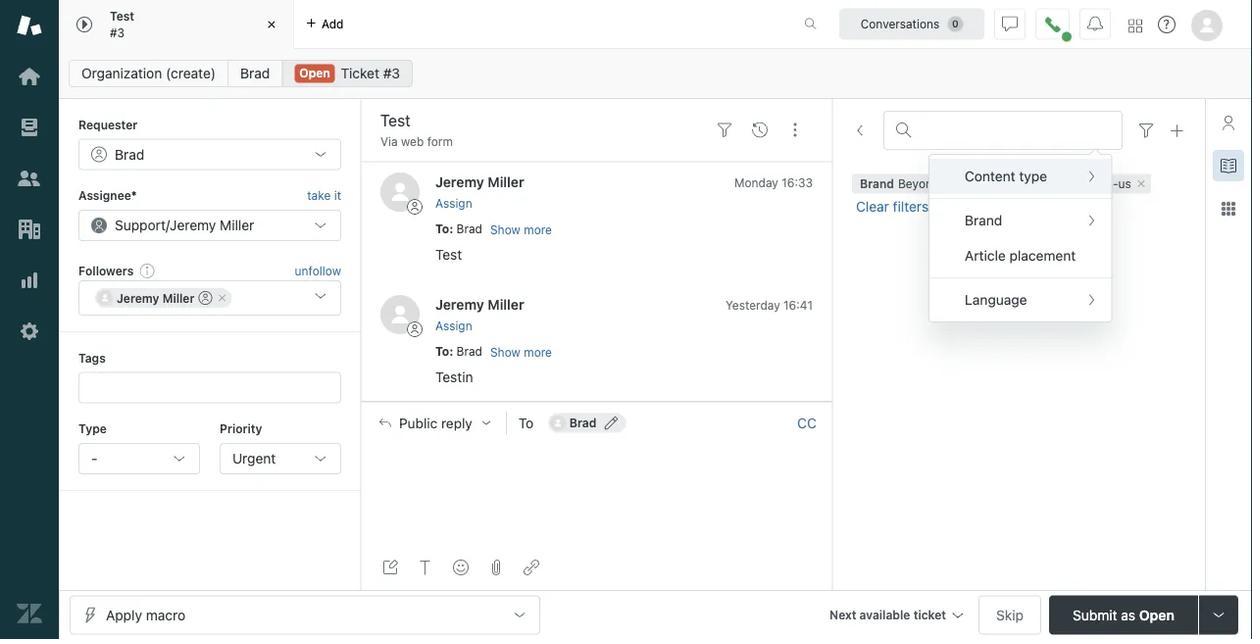 Task type: locate. For each thing, give the bounding box(es) containing it.
test #3
[[110, 9, 134, 39]]

1 horizontal spatial open
[[1140, 607, 1175, 623]]

0 vertical spatial to : brad show more
[[436, 221, 552, 236]]

0 vertical spatial avatar image
[[381, 172, 420, 211]]

brand for brand
[[965, 212, 1003, 229]]

1 show more button from the top
[[490, 220, 552, 238]]

0 vertical spatial assign button
[[436, 194, 473, 212]]

1 horizontal spatial language
[[1039, 177, 1096, 191]]

0 horizontal spatial open
[[300, 66, 330, 80]]

1 vertical spatial :
[[450, 344, 454, 358]]

1 horizontal spatial filter image
[[1139, 123, 1155, 138]]

organization (create) button
[[69, 60, 229, 87]]

info on adding followers image
[[140, 263, 155, 279]]

secondary element
[[59, 54, 1253, 93]]

open left ticket
[[300, 66, 330, 80]]

2 : from the top
[[450, 344, 454, 358]]

admin image
[[17, 319, 42, 344]]

brand up article
[[965, 212, 1003, 229]]

0 vertical spatial assign
[[436, 196, 473, 210]]

miller inside option
[[163, 292, 195, 305]]

language down article
[[965, 292, 1028, 308]]

more for testin
[[524, 345, 552, 359]]

requester
[[78, 118, 138, 131]]

1 vertical spatial jeremy miller assign
[[436, 296, 525, 332]]

Yesterday 16:41 text field
[[726, 298, 813, 312]]

1 jeremy miller assign from the top
[[436, 174, 525, 210]]

to : brad show more for testin
[[436, 344, 552, 359]]

open inside secondary element
[[300, 66, 330, 80]]

1 vertical spatial to
[[436, 344, 450, 358]]

Monday 16:33 text field
[[735, 176, 813, 189]]

: down form
[[450, 221, 454, 235]]

show more button for testin
[[490, 343, 552, 361]]

type
[[1020, 168, 1048, 184]]

add attachment image
[[489, 560, 504, 576]]

events image
[[752, 122, 768, 138]]

content
[[965, 168, 1016, 184]]

organization (create)
[[81, 65, 216, 81]]

filter image
[[717, 122, 733, 138], [1139, 123, 1155, 138]]

0 horizontal spatial remove image
[[216, 293, 228, 304]]

remove image up brand menu item
[[1012, 178, 1023, 190]]

next
[[830, 609, 857, 622]]

: up the testin
[[450, 344, 454, 358]]

test for test #3
[[110, 9, 134, 23]]

2 jeremy miller assign from the top
[[436, 296, 525, 332]]

0 vertical spatial test
[[110, 9, 134, 23]]

remove image right us
[[1136, 178, 1148, 190]]

assign down form
[[436, 196, 473, 210]]

-
[[91, 451, 98, 467]]

test inside conversationlabel 'log'
[[436, 246, 462, 262]]

avatar image
[[381, 172, 420, 211], [381, 295, 420, 334]]

show
[[490, 222, 521, 236], [490, 345, 521, 359]]

0 vertical spatial jeremy miller assign
[[436, 174, 525, 210]]

1 avatar image from the top
[[381, 172, 420, 211]]

16:33
[[782, 176, 813, 189]]

open
[[300, 66, 330, 80], [1140, 607, 1175, 623]]

conversations button
[[840, 8, 985, 40]]

1 assign button from the top
[[436, 194, 473, 212]]

menu
[[929, 154, 1113, 323]]

cc
[[798, 415, 817, 431]]

1 horizontal spatial remove image
[[1012, 178, 1023, 190]]

test
[[110, 9, 134, 23], [436, 246, 462, 262]]

remove image right user is an agent icon
[[216, 293, 228, 304]]

jeremy miller assign up the testin
[[436, 296, 525, 332]]

jeremy down form
[[436, 174, 484, 190]]

open right as
[[1140, 607, 1175, 623]]

jeremy miller assign down form
[[436, 174, 525, 210]]

to for test
[[436, 221, 450, 235]]

2 avatar image from the top
[[381, 295, 420, 334]]

0 vertical spatial brand
[[860, 177, 895, 191]]

0 horizontal spatial test
[[110, 9, 134, 23]]

add link (cmd k) image
[[524, 560, 540, 576]]

jeremy miller link
[[436, 174, 525, 190], [436, 296, 525, 312]]

0 horizontal spatial language
[[965, 292, 1028, 308]]

followers element
[[78, 281, 341, 316]]

monday 16:33
[[735, 176, 813, 189]]

1 vertical spatial assign
[[436, 319, 473, 332]]

apps image
[[1221, 201, 1237, 217]]

public reply button
[[362, 403, 506, 444]]

take it button
[[307, 186, 341, 206]]

article
[[965, 248, 1006, 264]]

: for testin
[[450, 344, 454, 358]]

#3 up organization
[[110, 26, 125, 39]]

2 show from the top
[[490, 345, 521, 359]]

1 vertical spatial more
[[524, 345, 552, 359]]

0 vertical spatial show
[[490, 222, 521, 236]]

zendesk support image
[[17, 13, 42, 38]]

assign for test
[[436, 196, 473, 210]]

notifications image
[[1088, 16, 1104, 32]]

brand up clear
[[860, 177, 895, 191]]

assign button for testin
[[436, 317, 473, 334]]

to : brad show more for test
[[436, 221, 552, 236]]

1 vertical spatial open
[[1140, 607, 1175, 623]]

1 vertical spatial #3
[[383, 65, 400, 81]]

next available ticket
[[830, 609, 947, 622]]

language inside menu item
[[965, 292, 1028, 308]]

assign button
[[436, 194, 473, 212], [436, 317, 473, 334]]

1 : from the top
[[450, 221, 454, 235]]

jeremy miller option
[[95, 289, 232, 308]]

2 more from the top
[[524, 345, 552, 359]]

klobrad84@gmail.com image
[[550, 415, 566, 431]]

#3
[[110, 26, 125, 39], [383, 65, 400, 81]]

more for test
[[524, 222, 552, 236]]

:
[[450, 221, 454, 235], [450, 344, 454, 358]]

0 vertical spatial #3
[[110, 26, 125, 39]]

tab
[[59, 0, 294, 49]]

language menu item
[[930, 283, 1112, 318]]

edit user image
[[605, 416, 618, 430]]

2 show more button from the top
[[490, 343, 552, 361]]

zendesk image
[[17, 601, 42, 627]]

show more button
[[490, 220, 552, 238], [490, 343, 552, 361]]

brand beyond imagination
[[860, 177, 1008, 191]]

filter image left create or request article image on the right top of the page
[[1139, 123, 1155, 138]]

language left en-
[[1039, 177, 1096, 191]]

0 vertical spatial open
[[300, 66, 330, 80]]

miller
[[488, 174, 525, 190], [220, 217, 254, 233], [163, 292, 195, 305], [488, 296, 525, 312]]

2 jeremy miller link from the top
[[436, 296, 525, 312]]

1 vertical spatial avatar image
[[381, 295, 420, 334]]

brand
[[860, 177, 895, 191], [965, 212, 1003, 229]]

show more button for test
[[490, 220, 552, 238]]

2 horizontal spatial remove image
[[1136, 178, 1148, 190]]

test inside tab
[[110, 9, 134, 23]]

filter image left events image
[[717, 122, 733, 138]]

0 vertical spatial more
[[524, 222, 552, 236]]

assign
[[436, 196, 473, 210], [436, 319, 473, 332]]

2 to : brad show more from the top
[[436, 344, 552, 359]]

more
[[524, 222, 552, 236], [524, 345, 552, 359]]

1 horizontal spatial brand
[[965, 212, 1003, 229]]

close image
[[262, 15, 282, 34]]

displays possible ticket submission types image
[[1212, 608, 1227, 623]]

jeremy miller assign
[[436, 174, 525, 210], [436, 296, 525, 332]]

0 horizontal spatial #3
[[110, 26, 125, 39]]

0 vertical spatial show more button
[[490, 220, 552, 238]]

1 vertical spatial language
[[965, 292, 1028, 308]]

1 vertical spatial brand
[[965, 212, 1003, 229]]

content type menu item
[[930, 159, 1112, 194]]

1 vertical spatial assign button
[[436, 317, 473, 334]]

article placement menu item
[[930, 238, 1112, 274]]

to up the testin
[[436, 344, 450, 358]]

1 more from the top
[[524, 222, 552, 236]]

1 vertical spatial show more button
[[490, 343, 552, 361]]

jeremy miller link up the testin
[[436, 296, 525, 312]]

#3 inside secondary element
[[383, 65, 400, 81]]

2 assign button from the top
[[436, 317, 473, 334]]

1 vertical spatial test
[[436, 246, 462, 262]]

zendesk products image
[[1129, 19, 1143, 33]]

testin
[[436, 369, 473, 385]]

priority
[[220, 422, 262, 436]]

1 horizontal spatial #3
[[383, 65, 400, 81]]

language
[[1039, 177, 1096, 191], [965, 292, 1028, 308]]

#3 inside test #3
[[110, 26, 125, 39]]

skip
[[997, 607, 1024, 623]]

2 assign from the top
[[436, 319, 473, 332]]

add
[[322, 17, 344, 31]]

ticket
[[914, 609, 947, 622]]

#3 right ticket
[[383, 65, 400, 81]]

1 vertical spatial jeremy miller link
[[436, 296, 525, 312]]

jeremy right support
[[170, 217, 216, 233]]

jeremy
[[436, 174, 484, 190], [170, 217, 216, 233], [117, 292, 159, 305], [436, 296, 484, 312]]

jeremy down info on adding followers 'icon'
[[117, 292, 159, 305]]

assign button down form
[[436, 194, 473, 212]]

apply
[[106, 607, 142, 623]]

1 show from the top
[[490, 222, 521, 236]]

organizations image
[[17, 217, 42, 242]]

0 horizontal spatial filter image
[[717, 122, 733, 138]]

1 vertical spatial show
[[490, 345, 521, 359]]

assign up the testin
[[436, 319, 473, 332]]

reporting image
[[17, 268, 42, 293]]

to : brad show more
[[436, 221, 552, 236], [436, 344, 552, 359]]

hide composer image
[[589, 394, 605, 410]]

to down form
[[436, 221, 450, 235]]

to left klobrad84@gmail.com icon
[[519, 415, 534, 431]]

1 vertical spatial to : brad show more
[[436, 344, 552, 359]]

remove image
[[1012, 178, 1023, 190], [1136, 178, 1148, 190], [216, 293, 228, 304]]

assign for testin
[[436, 319, 473, 332]]

public reply
[[399, 415, 473, 431]]

ticket actions image
[[788, 122, 803, 138]]

avatar image for test
[[381, 172, 420, 211]]

1 horizontal spatial test
[[436, 246, 462, 262]]

0 horizontal spatial brand
[[860, 177, 895, 191]]

1 assign from the top
[[436, 196, 473, 210]]

skip button
[[979, 596, 1042, 635]]

brand inside menu item
[[965, 212, 1003, 229]]

conversationlabel log
[[361, 156, 833, 402]]

miller inside the "assignee*" element
[[220, 217, 254, 233]]

submit as open
[[1073, 607, 1175, 623]]

0 vertical spatial language
[[1039, 177, 1096, 191]]

tabs tab list
[[59, 0, 784, 49]]

support
[[115, 217, 166, 233]]

knowledge image
[[1221, 158, 1237, 174]]

1 to : brad show more from the top
[[436, 221, 552, 236]]

jeremy miller link down form
[[436, 174, 525, 190]]

16:41
[[784, 298, 813, 312]]

assign button up the testin
[[436, 317, 473, 334]]

0 vertical spatial to
[[436, 221, 450, 235]]

us
[[1119, 177, 1132, 191]]

1 jeremy miller link from the top
[[436, 174, 525, 190]]

beyond
[[899, 177, 940, 191]]

brad
[[240, 65, 270, 81], [115, 146, 144, 162], [457, 221, 483, 235], [457, 344, 483, 358], [570, 416, 597, 430]]

back image
[[852, 123, 868, 138]]

0 vertical spatial :
[[450, 221, 454, 235]]

available
[[860, 609, 911, 622]]

support / jeremy miller
[[115, 217, 254, 233]]

en-
[[1100, 177, 1119, 191]]

customers image
[[17, 166, 42, 191]]

to
[[436, 221, 450, 235], [436, 344, 450, 358], [519, 415, 534, 431]]

language for language
[[965, 292, 1028, 308]]

Subject field
[[377, 109, 703, 132]]

assignee*
[[78, 189, 137, 202]]

main element
[[0, 0, 59, 640]]

0 vertical spatial jeremy miller link
[[436, 174, 525, 190]]



Task type: describe. For each thing, give the bounding box(es) containing it.
show for testin
[[490, 345, 521, 359]]

take
[[307, 189, 331, 202]]

brand for brand beyond imagination
[[860, 177, 895, 191]]

brad inside requester element
[[115, 146, 144, 162]]

via
[[381, 135, 398, 149]]

(create)
[[166, 65, 216, 81]]

#3 for ticket #3
[[383, 65, 400, 81]]

urgent
[[232, 451, 276, 467]]

assignee* element
[[78, 210, 341, 241]]

tags
[[78, 351, 106, 365]]

#3 for test #3
[[110, 26, 125, 39]]

unfollow button
[[295, 262, 341, 280]]

jeremy up the testin
[[436, 296, 484, 312]]

requester element
[[78, 139, 341, 170]]

public
[[399, 415, 438, 431]]

jeremy inside the "assignee*" element
[[170, 217, 216, 233]]

jeremy inside option
[[117, 292, 159, 305]]

it
[[334, 189, 341, 202]]

imagination
[[943, 177, 1008, 191]]

jeremy miller assign for testin
[[436, 296, 525, 332]]

views image
[[17, 115, 42, 140]]

apply macro
[[106, 607, 185, 623]]

ticket
[[341, 65, 380, 81]]

tab containing test
[[59, 0, 294, 49]]

cc button
[[798, 414, 817, 432]]

millerjeremy500@gmail.com image
[[97, 291, 113, 306]]

brad link
[[228, 60, 283, 87]]

language en-us
[[1039, 177, 1132, 191]]

followers
[[78, 264, 134, 277]]

create or request article image
[[1170, 123, 1186, 138]]

draft mode image
[[383, 560, 398, 576]]

user is an agent image
[[199, 292, 212, 305]]

conversations
[[861, 17, 940, 31]]

clear filters link
[[852, 197, 933, 215]]

format text image
[[418, 560, 434, 576]]

clear
[[856, 198, 890, 214]]

add button
[[294, 0, 356, 48]]

content type
[[965, 168, 1048, 184]]

show for test
[[490, 222, 521, 236]]

web
[[401, 135, 424, 149]]

ticket #3
[[341, 65, 400, 81]]

form
[[427, 135, 453, 149]]

monday
[[735, 176, 779, 189]]

organization
[[81, 65, 162, 81]]

next available ticket button
[[821, 596, 971, 638]]

test for test
[[436, 246, 462, 262]]

/
[[166, 217, 170, 233]]

urgent button
[[220, 443, 341, 475]]

reply
[[441, 415, 473, 431]]

via web form
[[381, 135, 453, 149]]

take it
[[307, 189, 341, 202]]

assign button for test
[[436, 194, 473, 212]]

brad inside secondary element
[[240, 65, 270, 81]]

to for testin
[[436, 344, 450, 358]]

menu containing content type
[[929, 154, 1113, 323]]

jeremy miller assign for test
[[436, 174, 525, 210]]

unfollow
[[295, 264, 341, 278]]

get help image
[[1159, 16, 1176, 33]]

language for language en-us
[[1039, 177, 1096, 191]]

yesterday 16:41
[[726, 298, 813, 312]]

- button
[[78, 443, 200, 475]]

brand menu item
[[930, 203, 1112, 238]]

jeremy miller link for testin
[[436, 296, 525, 312]]

jeremy miller link for test
[[436, 174, 525, 190]]

remove image for imagination
[[1012, 178, 1023, 190]]

clear filters
[[856, 198, 929, 214]]

: for test
[[450, 221, 454, 235]]

get started image
[[17, 64, 42, 89]]

macro
[[146, 607, 185, 623]]

insert emojis image
[[453, 560, 469, 576]]

placement
[[1010, 248, 1076, 264]]

article placement
[[965, 248, 1076, 264]]

customer context image
[[1221, 115, 1237, 130]]

button displays agent's chat status as invisible. image
[[1003, 16, 1018, 32]]

filters
[[893, 198, 929, 214]]

submit
[[1073, 607, 1118, 623]]

2 vertical spatial to
[[519, 415, 534, 431]]

as
[[1122, 607, 1136, 623]]

remove image for us
[[1136, 178, 1148, 190]]

avatar image for testin
[[381, 295, 420, 334]]

type
[[78, 422, 107, 436]]

jeremy miller
[[117, 292, 195, 305]]

yesterday
[[726, 298, 781, 312]]



Task type: vqa. For each thing, say whether or not it's contained in the screenshot.
Recently viewed
no



